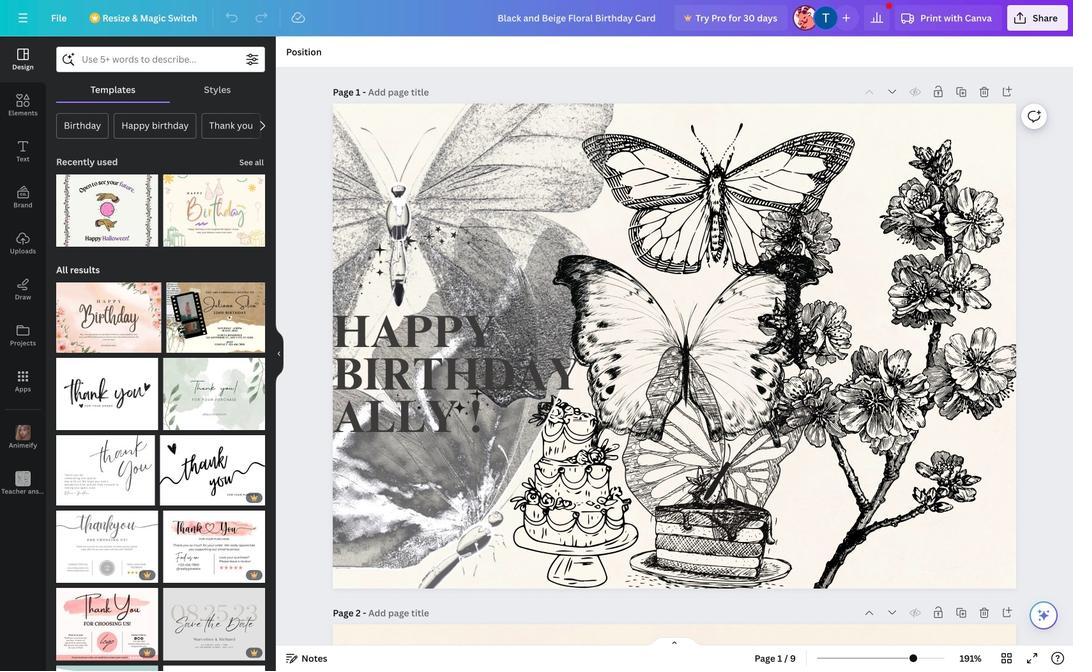 Task type: locate. For each thing, give the bounding box(es) containing it.
black and white handwritten thank you card image
[[160, 435, 265, 506]]

pink minimalist thank you for purchase card group
[[163, 511, 265, 583]]

colorful playful cute illustration outline happy birthday card image
[[163, 175, 265, 247]]

0 vertical spatial page title text field
[[368, 86, 431, 98]]

purple and pink modern occult halloween card group
[[56, 167, 158, 247]]

thank you card image
[[56, 666, 158, 671]]

Page title text field
[[368, 86, 431, 98], [369, 607, 431, 619]]

brown and pink watercolor illustrated happy birthday card image
[[56, 283, 161, 353]]

pink minimalist thank you for purchase card image
[[163, 511, 265, 583]]

thank you card group
[[56, 658, 158, 671]]

pink minimalist thank you card group
[[56, 588, 158, 661]]

1 vertical spatial page title text field
[[369, 607, 431, 619]]

pink minimalist thank you card image
[[56, 588, 158, 661]]

show pages image
[[644, 637, 706, 647]]

side panel tab list
[[0, 36, 46, 507]]

beige trendy minimalist aesthetic save the date card image
[[163, 588, 265, 661]]

minimalist thank you card image
[[163, 358, 265, 430]]



Task type: describe. For each thing, give the bounding box(es) containing it.
white minimalist simple thank you card image
[[56, 358, 158, 430]]

Use 5+ words to describe... search field
[[82, 47, 240, 72]]

gray minimalist business thank you card group
[[56, 511, 158, 583]]

black and white handwritten thank you card group
[[160, 435, 265, 506]]

gray minimalist business thank you card image
[[56, 511, 158, 583]]

hide image
[[276, 323, 284, 385]]

black white simple typography wedding thank you card group
[[163, 658, 265, 671]]

Design title text field
[[488, 5, 670, 31]]

main menu bar
[[0, 0, 1074, 36]]

beige trendy minimalist aesthetic save the date card group
[[163, 588, 265, 661]]

colorful playful cute illustration outline happy birthday card group
[[163, 167, 265, 247]]

purple and pink modern occult halloween card image
[[56, 175, 158, 247]]

2 page title text field from the top
[[369, 607, 431, 619]]

neutral vintage birthday invitation card image
[[166, 283, 265, 353]]

1 page title text field from the top
[[368, 86, 431, 98]]

white elegant modern calligraphy wedding thank you card image
[[56, 435, 155, 506]]

black white simple typography wedding thank you card image
[[163, 666, 265, 671]]

canva assistant image
[[1037, 608, 1052, 623]]



Task type: vqa. For each thing, say whether or not it's contained in the screenshot.
'White Minimalist Simple Thank You Card' Image
yes



